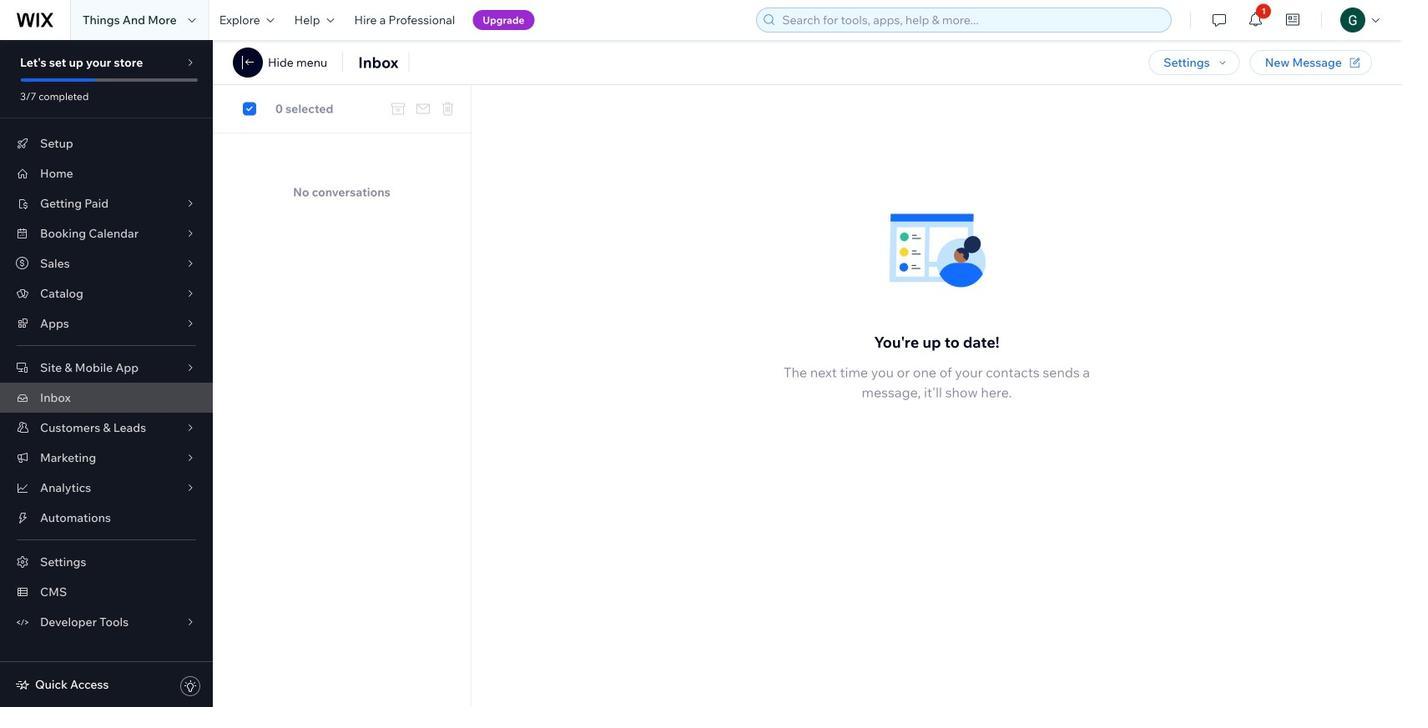 Task type: vqa. For each thing, say whether or not it's contained in the screenshot.
the no
no



Task type: locate. For each thing, give the bounding box(es) containing it.
Search for tools, apps, help & more... field
[[777, 8, 1166, 32]]

sidebar element
[[0, 40, 213, 708]]

None checkbox
[[223, 99, 271, 119]]



